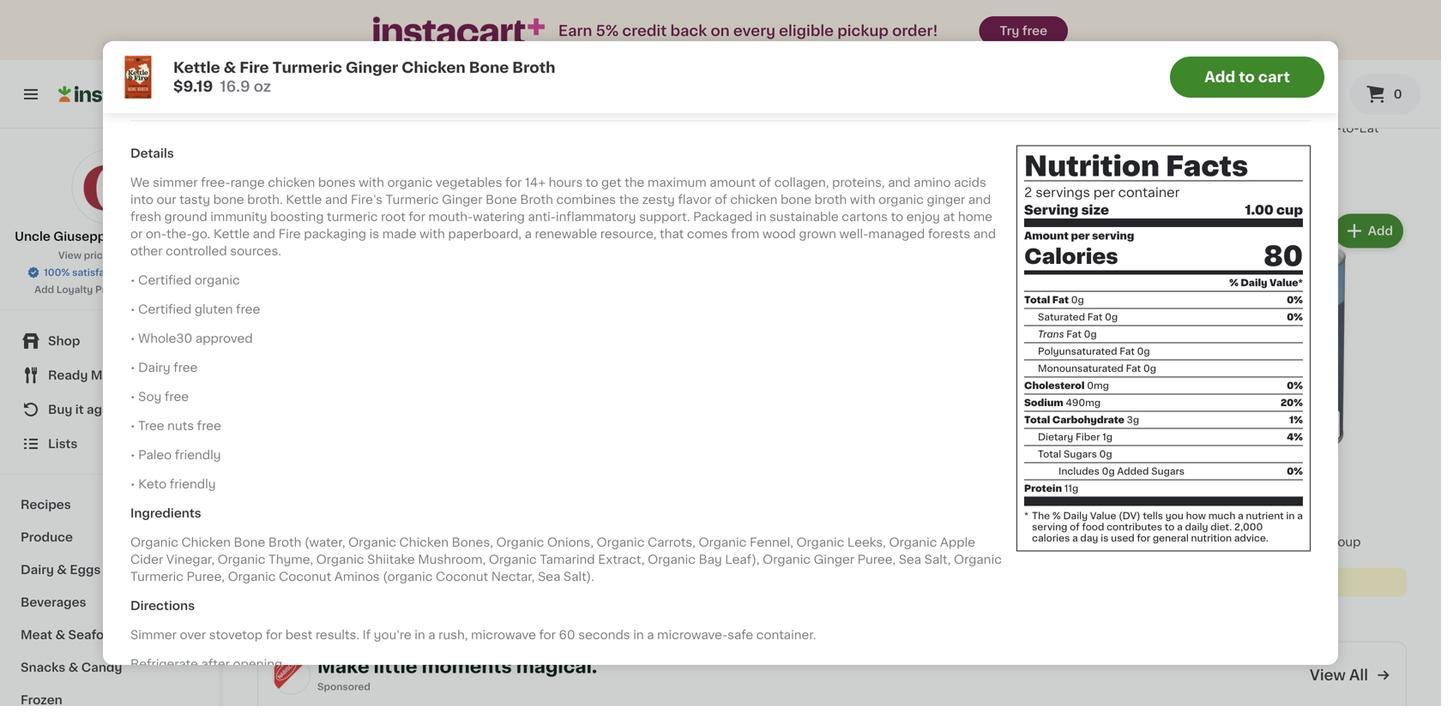Task type: vqa. For each thing, say whether or not it's contained in the screenshot.
Try at right top
yes



Task type: locate. For each thing, give the bounding box(es) containing it.
broth inside organic chicken bone broth (water, organic chicken bones, organic onions, organic carrots, organic fennel, organic leeks, organic apple cider vinegar, organic thyme, organic shiitake mushroom, organic tamarind extract, organic bay leaf), organic ginger puree, sea salt, organic turmeric puree, organic coconut aminos (organic coconut nectar, sea salt).
[[268, 537, 301, 549]]

0 horizontal spatial daily
[[1063, 512, 1088, 521]]

None search field
[[245, 70, 723, 118]]

0 vertical spatial of
[[759, 177, 771, 189]]

19 inside $ 5 19
[[1153, 497, 1164, 507]]

get
[[601, 177, 621, 189]]

2 horizontal spatial of
[[1070, 523, 1080, 532]]

turmeric up the 12
[[272, 60, 342, 75]]

noodle down the
[[1024, 536, 1068, 548]]

2 vertical spatial sponsored badge image
[[257, 566, 309, 576]]

12 hungarian mushroom soup
[[257, 99, 421, 134]]

19 inside progresso traditional, chicken noodle soup 19 oz
[[839, 553, 850, 562]]

1 horizontal spatial dairy
[[138, 362, 170, 374]]

total for dietary fiber 1g
[[1024, 415, 1050, 425]]

coconut
[[279, 571, 331, 583], [436, 571, 488, 583]]

100% satisfaction guarantee button
[[27, 262, 192, 280]]

chicken up bones,
[[435, 519, 484, 531]]

0 horizontal spatial dairy
[[21, 564, 54, 576]]

per up 'calories'
[[1071, 231, 1090, 241]]

• whole30 approved
[[130, 333, 253, 345]]

with
[[359, 177, 384, 189], [850, 194, 875, 206], [420, 228, 445, 240]]

• for • certified organic
[[130, 275, 135, 287]]

to
[[1239, 70, 1255, 84], [586, 177, 598, 189], [891, 211, 903, 223], [139, 285, 149, 295], [1165, 523, 1175, 532]]

0 vertical spatial 16.9
[[220, 79, 250, 94]]

shop link
[[10, 324, 208, 359]]

save down guarantee
[[152, 285, 174, 295]]

0 vertical spatial serving
[[1092, 231, 1134, 241]]

turmeric inside we simmer free-range chicken bones with organic vegetables for 14+ hours to get the maximum amount of collagen, proteins, and amino acids into our tasty bone broth. kettle and fire's turmeric ginger bone broth combines the zesty flavor of chicken bone broth with organic ginger and fresh ground immunity boosting turmeric root for mouth-watering anti-inflammatory support. packaged in sustainable cartons to enjoy at home or on-the-go. kettle and fire packaging is made with paperboard, a renewable resource, that comes from wood grown well-managed forests and other controlled sources.
[[386, 194, 439, 206]]

2 vertical spatial of
[[1070, 523, 1080, 532]]

ginger inside organic chicken bone broth (water, organic chicken bones, organic onions, organic carrots, organic fennel, organic leeks, organic apple cider vinegar, organic thyme, organic shiitake mushroom, organic tamarind extract, organic bay leaf), organic ginger puree, sea salt, organic turmeric puree, organic coconut aminos (organic coconut nectar, sea salt).
[[814, 554, 854, 566]]

kettle inside kettle & fire turmeric ginger chicken bone broth 16.9 oz
[[257, 519, 293, 531]]

traditional, inside progresso traditional, chicken noodle soup 19 oz
[[903, 536, 969, 548]]

soup down food
[[1071, 536, 1103, 548]]

80
[[1264, 243, 1303, 270]]

turmeric
[[327, 211, 378, 223]]

of up packaged
[[715, 194, 727, 206]]

1 horizontal spatial progresso
[[1130, 536, 1191, 548]]

certified
[[138, 275, 192, 287], [138, 304, 192, 316]]

1 vertical spatial of
[[715, 194, 727, 206]]

• down 'policy'
[[130, 275, 135, 287]]

turmeric inside organic chicken bone broth (water, organic chicken bones, organic onions, organic carrots, organic fennel, organic leeks, organic apple cider vinegar, organic thyme, organic shiitake mushroom, organic tamarind extract, organic bay leaf), organic ginger puree, sea salt, organic turmeric puree, organic coconut aminos (organic coconut nectar, sea salt).
[[130, 571, 184, 583]]

• for • keto friendly
[[130, 479, 135, 491]]

0 horizontal spatial serving
[[1032, 523, 1067, 532]]

2 vertical spatial fire
[[309, 519, 332, 531]]

0 vertical spatial daily
[[1241, 278, 1267, 288]]

2 • from the top
[[130, 304, 135, 316]]

2 vertical spatial total
[[1038, 450, 1061, 459]]

dairy down produce
[[21, 564, 54, 576]]

2 vertical spatial with
[[420, 228, 445, 240]]

0 vertical spatial fire
[[239, 60, 269, 75]]

in inside we simmer free-range chicken bones with organic vegetables for 14+ hours to get the maximum amount of collagen, proteins, and amino acids into our tasty bone broth. kettle and fire's turmeric ginger bone broth combines the zesty flavor of chicken bone broth with organic ginger and fresh ground immunity boosting turmeric root for mouth-watering anti-inflammatory support. packaged in sustainable cartons to enjoy at home or on-the-go. kettle and fire packaging is made with paperboard, a renewable resource, that comes from wood grown well-managed forests and other controlled sources.
[[756, 211, 766, 223]]

fennel,
[[750, 537, 793, 549]]

soup left "mix"
[[634, 122, 666, 134]]

1 vertical spatial save
[[1192, 521, 1215, 531]]

add button up 'calories'
[[1045, 216, 1111, 246]]

chicken left pot
[[973, 122, 1022, 134]]

oz right 9.9 on the top right of the page
[[1148, 156, 1159, 165]]

oz inside button
[[566, 536, 577, 545]]

broth inside kettle & fire turmeric ginger chicken bone broth 16.9 oz
[[257, 536, 290, 548]]

bone inside kettle & fire turmeric ginger chicken bone broth $9.19 16.9 oz
[[469, 60, 509, 75]]

$
[[1133, 497, 1139, 507]]

daily left value*
[[1241, 278, 1267, 288]]

0 horizontal spatial all
[[180, 90, 192, 100]]

cholesterol 0mg
[[1024, 381, 1109, 391]]

root
[[381, 211, 406, 223]]

0 vertical spatial per
[[1093, 187, 1115, 199]]

per up size
[[1093, 187, 1115, 199]]

soup inside the 12 hungarian mushroom soup
[[390, 122, 421, 134]]

serving down size
[[1092, 231, 1134, 241]]

1 horizontal spatial serving
[[1092, 231, 1134, 241]]

6 • from the top
[[130, 420, 135, 432]]

certified up whole30
[[138, 304, 192, 316]]

0 horizontal spatial traditional,
[[903, 536, 969, 548]]

1 horizontal spatial noodle
[[1024, 536, 1068, 548]]

refrigerate after opening.
[[130, 659, 285, 671]]

aminos
[[334, 571, 380, 583]]

0 horizontal spatial 19
[[839, 553, 850, 562]]

certified down 'other'
[[138, 275, 192, 287]]

serving size
[[1024, 204, 1109, 217]]

0 horizontal spatial %
[[1052, 512, 1061, 521]]

fire up (water,
[[309, 519, 332, 531]]

1 horizontal spatial puree,
[[857, 554, 896, 566]]

• left whole30
[[130, 333, 135, 345]]

nsored
[[336, 683, 370, 692]]

the right get
[[625, 177, 644, 189]]

dietary fiber 1g
[[1038, 433, 1113, 442]]

the
[[625, 177, 644, 189], [619, 194, 639, 206]]

1 coconut from the left
[[279, 571, 331, 583]]

& inside kettle & fire turmeric ginger chicken bone broth 16.9 oz
[[297, 519, 306, 531]]

0 horizontal spatial 16.9
[[220, 79, 250, 94]]

for left 14+
[[505, 177, 522, 189]]

coconut down mushroom, at the left of the page
[[436, 571, 488, 583]]

ginger
[[346, 60, 398, 75], [442, 194, 482, 206], [391, 519, 432, 531], [814, 554, 854, 566]]

2 certified from the top
[[138, 304, 192, 316]]

is left made
[[369, 228, 379, 240]]

1 horizontal spatial with
[[420, 228, 445, 240]]

fat for trans
[[1066, 330, 1082, 339]]

0 vertical spatial sponsored badge image
[[1130, 169, 1182, 179]]

1 vertical spatial organic
[[878, 194, 924, 206]]

0 vertical spatial is
[[369, 228, 379, 240]]

0 vertical spatial dairy
[[138, 362, 170, 374]]

recipes link
[[10, 489, 208, 522]]

8 • from the top
[[130, 479, 135, 491]]

0 horizontal spatial is
[[369, 228, 379, 240]]

with down mouth-
[[420, 228, 445, 240]]

2 progresso from the left
[[1130, 536, 1191, 548]]

in right nutrient
[[1286, 512, 1295, 521]]

5%
[[596, 24, 619, 38]]

1 vertical spatial fire
[[278, 228, 301, 240]]

oz up best
[[279, 553, 290, 562]]

1 horizontal spatial daily
[[1241, 278, 1267, 288]]

1 vertical spatial friendly
[[170, 479, 216, 491]]

14+
[[525, 177, 546, 189]]

1 vertical spatial puree,
[[187, 571, 225, 583]]

1 horizontal spatial sugars
[[1151, 467, 1185, 476]]

1 traditional, from the left
[[903, 536, 969, 548]]

serving inside * the % daily value (dv) tells you how much a nutrient in a serving of food contributes to a daily diet. 2,000 calories a day is used for general nutrition advice.
[[1032, 523, 1067, 532]]

8.5 oz button
[[548, 210, 825, 547]]

• left soy
[[130, 391, 135, 403]]

chicken down express icon in the top of the page
[[402, 60, 466, 75]]

total
[[1024, 295, 1050, 305], [1024, 415, 1050, 425], [1038, 450, 1061, 459]]

0 vertical spatial view
[[58, 251, 82, 260]]

5:50pm
[[1278, 88, 1330, 100]]

facts
[[1166, 153, 1248, 180]]

total down the sodium at the bottom of page
[[1024, 415, 1050, 425]]

controlled
[[166, 245, 227, 257]]

0 horizontal spatial progresso
[[839, 536, 900, 548]]

3g
[[1127, 415, 1139, 425]]

sponsored badge image up container
[[1130, 169, 1182, 179]]

buy it again
[[48, 404, 121, 416]]

• left tree
[[130, 420, 135, 432]]

1 horizontal spatial view
[[1310, 668, 1346, 683]]

eligible
[[779, 24, 834, 38]]

soup right mushroom
[[390, 122, 421, 134]]

4 0% from the top
[[1287, 467, 1303, 476]]

combines
[[556, 194, 616, 206]]

chicken inside "4 campbell's pub-style chicken pot pie soup"
[[973, 122, 1022, 134]]

1 horizontal spatial sea
[[899, 554, 921, 566]]

amount per serving
[[1024, 231, 1134, 241]]

1 vertical spatial 19
[[839, 553, 850, 562]]

bone up bones,
[[487, 519, 518, 531]]

total sugars 0g
[[1038, 450, 1112, 459]]

0 horizontal spatial noodle
[[727, 122, 771, 134]]

hours
[[549, 177, 583, 189]]

sodium
[[1024, 398, 1063, 408]]

bones
[[318, 177, 356, 189]]

2 traditional, from the left
[[1194, 536, 1260, 548]]

daily
[[1241, 278, 1267, 288], [1063, 512, 1088, 521]]

1 horizontal spatial sponsored badge image
[[548, 549, 600, 559]]

certified for gluten
[[138, 304, 192, 316]]

1 vertical spatial with
[[850, 194, 875, 206]]

1 horizontal spatial coconut
[[436, 571, 488, 583]]

0% for cholesterol 0mg
[[1287, 381, 1303, 391]]

0 horizontal spatial puree,
[[187, 571, 225, 583]]

fire's
[[351, 194, 383, 206]]

fire up the 12
[[239, 60, 269, 75]]

if
[[362, 630, 371, 642]]

0 vertical spatial all
[[180, 90, 192, 100]]

size
[[1081, 204, 1109, 217]]

1 vertical spatial daily
[[1063, 512, 1088, 521]]

1 • from the top
[[130, 275, 135, 287]]

1 add button from the left
[[463, 216, 529, 246]]

soup inside product group
[[1330, 536, 1361, 548]]

1 progresso from the left
[[839, 536, 900, 548]]

1 horizontal spatial 19
[[1153, 497, 1164, 507]]

% inside * the % daily value (dv) tells you how much a nutrient in a serving of food contributes to a daily diet. 2,000 calories a day is used for general nutrition advice.
[[1052, 512, 1061, 521]]

fire inside kettle & fire turmeric ginger chicken bone broth $9.19 16.9 oz
[[239, 60, 269, 75]]

2 0% from the top
[[1287, 313, 1303, 322]]

eggs
[[70, 564, 101, 576]]

2 horizontal spatial sponsored badge image
[[1130, 169, 1182, 179]]

1 horizontal spatial per
[[1093, 187, 1115, 199]]

progresso traditional, chicken noodle soup 19 oz
[[839, 536, 1103, 562]]

traditional, up salt,
[[903, 536, 969, 548]]

to up ready
[[1239, 70, 1255, 84]]

fat up 3g
[[1126, 364, 1141, 373]]

1 horizontal spatial %
[[1229, 278, 1239, 288]]

ginger inside kettle & fire turmeric ginger chicken bone broth $9.19 16.9 oz
[[346, 60, 398, 75]]

meat & seafood
[[21, 630, 120, 642]]

chicken inside kettle & fire turmeric ginger chicken bone broth 16.9 oz
[[435, 519, 484, 531]]

soup inside progresso traditional, chicken noodle soup 19 oz
[[1071, 536, 1103, 548]]

view pricing policy
[[58, 251, 150, 260]]

saturated fat 0g
[[1038, 313, 1118, 322]]

1 horizontal spatial is
[[1101, 534, 1109, 543]]

add button inside product group
[[1335, 216, 1402, 246]]

2 horizontal spatial with
[[850, 194, 875, 206]]

0 vertical spatial certified
[[138, 275, 192, 287]]

1 vertical spatial view
[[1310, 668, 1346, 683]]

1 vertical spatial per
[[1071, 231, 1090, 241]]

coconut down thyme,
[[279, 571, 331, 583]]

0 horizontal spatial organic
[[195, 275, 240, 287]]

1 vertical spatial sea
[[538, 571, 560, 583]]

add button right cup
[[1335, 216, 1402, 246]]

soup inside the 3 lipton instant soup mix extra noodle
[[634, 122, 666, 134]]

traditional, for chickarina
[[1194, 536, 1260, 548]]

sponsored badge image inside product group
[[1130, 169, 1182, 179]]

friendly for • keto friendly
[[170, 479, 216, 491]]

view for view all
[[1310, 668, 1346, 683]]

4 add button from the left
[[1335, 216, 1402, 246]]

ginger inside kettle & fire turmeric ginger chicken bone broth 16.9 oz
[[391, 519, 432, 531]]

0 vertical spatial friendly
[[175, 450, 221, 462]]

0 horizontal spatial sea
[[538, 571, 560, 583]]

noodle inside the 3 lipton instant soup mix extra noodle
[[727, 122, 771, 134]]

traditional, inside product group
[[1194, 536, 1260, 548]]

• left keto
[[130, 479, 135, 491]]

organic up enjoy
[[878, 194, 924, 206]]

& for dairy & eggs
[[57, 564, 67, 576]]

0 horizontal spatial of
[[715, 194, 727, 206]]

progresso inside progresso traditional, chicken noodle soup 19 oz
[[839, 536, 900, 548]]

bone left (water,
[[234, 537, 265, 549]]

% left value*
[[1229, 278, 1239, 288]]

approved
[[196, 333, 253, 345]]

view for view pricing policy
[[58, 251, 82, 260]]

1 0% from the top
[[1287, 295, 1303, 305]]

• certified gluten free
[[130, 304, 260, 316]]

1 vertical spatial %
[[1052, 512, 1061, 521]]

back
[[670, 24, 707, 38]]

0 vertical spatial sugars
[[1064, 450, 1097, 459]]

3 • from the top
[[130, 333, 135, 345]]

0 vertical spatial puree,
[[857, 554, 896, 566]]

campbell's
[[839, 122, 907, 134]]

from
[[731, 228, 759, 240]]

0 vertical spatial with
[[359, 177, 384, 189]]

daily up food
[[1063, 512, 1088, 521]]

free right try
[[1022, 25, 1047, 37]]

earn 5% credit back on every eligible pickup order!
[[558, 24, 938, 38]]

satisfaction
[[72, 268, 130, 277]]

1 vertical spatial is
[[1101, 534, 1109, 543]]

0 horizontal spatial sponsored badge image
[[257, 566, 309, 576]]

produce
[[21, 532, 73, 544]]

wood
[[763, 228, 796, 240]]

0% for total fat 0g
[[1287, 295, 1303, 305]]

kettle up $9.19
[[173, 60, 220, 75]]

sea left salt,
[[899, 554, 921, 566]]

2 add button from the left
[[754, 216, 820, 246]]

magical.
[[516, 658, 597, 676]]

1 horizontal spatial 16.9
[[257, 553, 277, 562]]

soup for 3
[[634, 122, 666, 134]]

0 horizontal spatial with
[[359, 177, 384, 189]]

0 horizontal spatial coconut
[[279, 571, 331, 583]]

4 • from the top
[[130, 362, 135, 374]]

fire down 'boosting'
[[278, 228, 301, 240]]

1 horizontal spatial fire
[[278, 228, 301, 240]]

serving up the calories
[[1032, 523, 1067, 532]]

3 add button from the left
[[1045, 216, 1111, 246]]

is right day
[[1101, 534, 1109, 543]]

0 vertical spatial save
[[152, 285, 174, 295]]

0 vertical spatial sea
[[899, 554, 921, 566]]

our
[[157, 194, 176, 206]]

1 vertical spatial serving
[[1032, 523, 1067, 532]]

1 horizontal spatial traditional,
[[1194, 536, 1260, 548]]

collagen,
[[774, 177, 829, 189]]

is inside we simmer free-range chicken bones with organic vegetables for 14+ hours to get the maximum amount of collagen, proteins, and amino acids into our tasty bone broth. kettle and fire's turmeric ginger bone broth combines the zesty flavor of chicken bone broth with organic ginger and fresh ground immunity boosting turmeric root for mouth-watering anti-inflammatory support. packaged in sustainable cartons to enjoy at home or on-the-go. kettle and fire packaging is made with paperboard, a renewable resource, that comes from wood grown well-managed forests and other controlled sources.
[[369, 228, 379, 240]]

sponsored badge image
[[1130, 169, 1182, 179], [548, 549, 600, 559], [257, 566, 309, 576]]

immunity
[[210, 211, 267, 223]]

5 • from the top
[[130, 391, 135, 403]]

all
[[180, 90, 192, 100], [1349, 668, 1368, 683]]

make
[[317, 658, 369, 676]]

broth
[[814, 194, 847, 206]]

for inside * the % daily value (dv) tells you how much a nutrient in a serving of food contributes to a daily diet. 2,000 calories a day is used for general nutrition advice.
[[1137, 534, 1150, 543]]

ready by 5:50pm link
[[1184, 84, 1330, 105]]

fire inside kettle & fire turmeric ginger chicken bone broth 16.9 oz
[[309, 519, 332, 531]]

& for snacks & candy
[[68, 662, 78, 674]]

with up cartons
[[850, 194, 875, 206]]

ingredients
[[130, 508, 201, 520]]

1 vertical spatial certified
[[138, 304, 192, 316]]

& for meat & seafood
[[55, 630, 65, 642]]

rush,
[[438, 630, 468, 642]]

3 0% from the top
[[1287, 381, 1303, 391]]

chicken up broth.
[[268, 177, 315, 189]]

organic chicken bone broth (water, organic chicken bones, organic onions, organic carrots, organic fennel, organic leeks, organic apple cider vinegar, organic thyme, organic shiitake mushroom, organic tamarind extract, organic bay leaf), organic ginger puree, sea salt, organic turmeric puree, organic coconut aminos (organic coconut nectar, sea salt).
[[130, 537, 1002, 583]]

1 certified from the top
[[138, 275, 192, 287]]

onions,
[[547, 537, 594, 549]]

• left paleo
[[130, 450, 135, 462]]

traditional, down 'diet.'
[[1194, 536, 1260, 548]]

1 vertical spatial sugars
[[1151, 467, 1185, 476]]

per inside nutrition facts 2 servings per container
[[1093, 187, 1115, 199]]

19
[[1153, 497, 1164, 507], [839, 553, 850, 562]]

product group
[[1130, 0, 1407, 183], [257, 210, 534, 580], [548, 210, 825, 563], [839, 210, 1116, 618], [1130, 210, 1407, 597]]

16.9 right "vinegar,"
[[257, 553, 277, 562]]

1 vertical spatial chicken
[[730, 194, 777, 206]]

ground
[[164, 211, 207, 223]]

dietary
[[1038, 433, 1073, 442]]

day
[[1080, 534, 1098, 543]]

2 bone from the left
[[781, 194, 811, 206]]

0g right "monounsaturated"
[[1143, 364, 1156, 373]]

1 bone from the left
[[213, 194, 244, 206]]

broth inside we simmer free-range chicken bones with organic vegetables for 14+ hours to get the maximum amount of collagen, proteins, and amino acids into our tasty bone broth. kettle and fire's turmeric ginger bone broth combines the zesty flavor of chicken bone broth with organic ginger and fresh ground immunity boosting turmeric root for mouth-watering anti-inflammatory support. packaged in sustainable cartons to enjoy at home or on-the-go. kettle and fire packaging is made with paperboard, a renewable resource, that comes from wood grown well-managed forests and other controlled sources.
[[520, 194, 553, 206]]

7 • from the top
[[130, 450, 135, 462]]

vegetables
[[436, 177, 502, 189]]

ginger up the shiitake at the left bottom of the page
[[391, 519, 432, 531]]

organic
[[387, 177, 433, 189], [878, 194, 924, 206], [195, 275, 240, 287]]

sea down tamarind on the left of the page
[[538, 571, 560, 583]]

1 vertical spatial all
[[1349, 668, 1368, 683]]

kettle up thyme,
[[257, 519, 293, 531]]

chicken up "vinegar,"
[[181, 537, 231, 549]]

• down program
[[130, 304, 135, 316]]

total fat 0g
[[1024, 295, 1084, 305]]

• for • dairy free
[[130, 362, 135, 374]]

results.
[[316, 630, 359, 642]]

ginger down 'vegetables'
[[442, 194, 482, 206]]

the down get
[[619, 194, 639, 206]]

turmeric down cider
[[130, 571, 184, 583]]

& inside kettle & fire turmeric ginger chicken bone broth $9.19 16.9 oz
[[224, 60, 236, 75]]

1 horizontal spatial bone
[[781, 194, 811, 206]]

noodle right extra
[[727, 122, 771, 134]]

a
[[525, 228, 532, 240], [1238, 512, 1244, 521], [1297, 512, 1303, 521], [1177, 523, 1183, 532], [1072, 534, 1078, 543], [428, 630, 435, 642], [647, 630, 654, 642]]

spend $20, save $2
[[1135, 521, 1229, 531]]

fat up "monounsaturated"
[[1120, 347, 1135, 356]]

bone down express icon in the top of the page
[[469, 60, 509, 75]]

make little moments magical. spo nsored
[[317, 658, 597, 692]]

stovetop
[[209, 630, 263, 642]]

0 vertical spatial total
[[1024, 295, 1050, 305]]

noodle inside progresso traditional, chicken noodle soup 19 oz
[[1024, 536, 1068, 548]]

daily inside * the % daily value (dv) tells you how much a nutrient in a serving of food contributes to a daily diet. 2,000 calories a day is used for general nutrition advice.
[[1063, 512, 1088, 521]]

program
[[95, 285, 137, 295]]

add inside button
[[1204, 70, 1235, 84]]

bone up 'watering'
[[486, 194, 517, 206]]

a down anti-
[[525, 228, 532, 240]]

19 right 5
[[1153, 497, 1164, 507]]

of left food
[[1070, 523, 1080, 532]]

details
[[130, 148, 174, 160]]

• down shop link
[[130, 362, 135, 374]]

a down the you
[[1177, 523, 1183, 532]]

to inside * the % daily value (dv) tells you how much a nutrient in a serving of food contributes to a daily diet. 2,000 calories a day is used for general nutrition advice.
[[1165, 523, 1175, 532]]

fire inside we simmer free-range chicken bones with organic vegetables for 14+ hours to get the maximum amount of collagen, proteins, and amino acids into our tasty bone broth. kettle and fire's turmeric ginger bone broth combines the zesty flavor of chicken bone broth with organic ginger and fresh ground immunity boosting turmeric root for mouth-watering anti-inflammatory support. packaged in sustainable cartons to enjoy at home or on-the-go. kettle and fire packaging is made with paperboard, a renewable resource, that comes from wood grown well-managed forests and other controlled sources.
[[278, 228, 301, 240]]

add button down 'vegetables'
[[463, 216, 529, 246]]

for right root
[[409, 211, 425, 223]]

sponsored badge image down (water,
[[257, 566, 309, 576]]

advice.
[[1234, 534, 1269, 543]]

total up saturated
[[1024, 295, 1050, 305]]

progresso inside product group
[[1130, 536, 1191, 548]]

0 horizontal spatial view
[[58, 251, 82, 260]]

noodle inside 6 miracle noodle  gluten free ready-to-eat meal, pad thai 9.9 oz
[[1177, 122, 1221, 134]]

organic
[[130, 537, 178, 549], [348, 537, 396, 549], [496, 537, 544, 549], [597, 537, 645, 549], [699, 537, 747, 549], [796, 537, 844, 549], [889, 537, 937, 549], [218, 554, 265, 566], [316, 554, 364, 566], [489, 554, 537, 566], [648, 554, 696, 566], [763, 554, 811, 566], [954, 554, 1002, 566], [228, 571, 276, 583]]

0g down "saturated fat 0g"
[[1084, 330, 1097, 339]]

% right the
[[1052, 512, 1061, 521]]

instacart logo image
[[58, 84, 161, 105]]

0 vertical spatial chicken
[[268, 177, 315, 189]]

oz up the 12
[[254, 79, 271, 94]]

a up 2,000
[[1238, 512, 1244, 521]]

is inside * the % daily value (dv) tells you how much a nutrient in a serving of food contributes to a daily diet. 2,000 calories a day is used for general nutrition advice.
[[1101, 534, 1109, 543]]

add button down collagen, in the top right of the page
[[754, 216, 820, 246]]

pie
[[1049, 122, 1068, 134]]

fat right saturated
[[1087, 313, 1103, 322]]

1 horizontal spatial organic
[[387, 177, 433, 189]]

bone inside kettle & fire turmeric ginger chicken bone broth 16.9 oz
[[487, 519, 518, 531]]

0 horizontal spatial fire
[[239, 60, 269, 75]]



Task type: describe. For each thing, give the bounding box(es) containing it.
1 vertical spatial dairy
[[21, 564, 54, 576]]

mix
[[669, 122, 690, 134]]

2 vertical spatial organic
[[195, 275, 240, 287]]

490mg
[[1066, 398, 1101, 408]]

trans
[[1038, 330, 1064, 339]]

1 vertical spatial the
[[619, 194, 639, 206]]

fresh
[[130, 211, 161, 223]]

chicken up mushroom, at the left of the page
[[399, 537, 449, 549]]

home
[[958, 211, 992, 223]]

save inside product group
[[1192, 521, 1215, 531]]

tree
[[138, 420, 164, 432]]

protein 11g
[[1024, 484, 1079, 494]]

• for • certified gluten free
[[130, 304, 135, 316]]

16.9 inside kettle & fire turmeric ginger chicken bone broth 16.9 oz
[[257, 553, 277, 562]]

a up chickarina
[[1297, 512, 1303, 521]]

8.5 oz
[[548, 536, 577, 545]]

microwave-
[[657, 630, 728, 642]]

in right seconds
[[633, 630, 644, 642]]

all inside all stores link
[[180, 90, 192, 100]]

fire for kettle & fire turmeric ginger chicken bone broth 16.9 oz
[[309, 519, 332, 531]]

kettle up 'boosting'
[[286, 194, 322, 206]]

oz inside kettle & fire turmeric ginger chicken bone broth 16.9 oz
[[279, 553, 290, 562]]

traditional, for chicken
[[903, 536, 969, 548]]

lipton
[[548, 122, 586, 134]]

oz inside progresso traditional, chicken noodle soup 19 oz
[[852, 553, 863, 562]]

lists
[[48, 438, 78, 450]]

general
[[1153, 534, 1189, 543]]

& for kettle & fire turmeric ginger chicken bone broth $9.19 16.9 oz
[[224, 60, 236, 75]]

support.
[[639, 211, 690, 223]]

seafood
[[68, 630, 120, 642]]

total for saturated fat 0g
[[1024, 295, 1050, 305]]

packaging
[[304, 228, 366, 240]]

kettle inside kettle & fire turmeric ginger chicken bone broth $9.19 16.9 oz
[[173, 60, 220, 75]]

and up home
[[968, 194, 991, 206]]

pot
[[1025, 122, 1046, 134]]

or
[[130, 228, 143, 240]]

broth inside kettle & fire turmeric ginger chicken bone broth $9.19 16.9 oz
[[512, 60, 555, 75]]

zesty
[[642, 194, 675, 206]]

sponsored badge image for 6
[[1130, 169, 1182, 179]]

mushroom
[[322, 122, 387, 134]]

progresso traditional, chickarina soup
[[1130, 536, 1361, 548]]

and left the amino
[[888, 177, 911, 189]]

snacks & candy
[[21, 662, 122, 674]]

diet.
[[1211, 523, 1232, 532]]

0 horizontal spatial chicken
[[268, 177, 315, 189]]

soup inside "4 campbell's pub-style chicken pot pie soup"
[[1071, 122, 1102, 134]]

16.9 inside kettle & fire turmeric ginger chicken bone broth $9.19 16.9 oz
[[220, 79, 250, 94]]

managed
[[868, 228, 925, 240]]

oz inside kettle & fire turmeric ginger chicken bone broth $9.19 16.9 oz
[[254, 79, 271, 94]]

• for • tree nuts free
[[130, 420, 135, 432]]

nabisco image
[[272, 656, 311, 695]]

watering
[[473, 211, 525, 223]]

container.
[[756, 630, 816, 642]]

chickarina
[[1263, 536, 1327, 548]]

instant
[[589, 122, 631, 134]]

candy
[[81, 662, 122, 674]]

a left rush,
[[428, 630, 435, 642]]

nutrition facts 2 servings per container
[[1024, 153, 1248, 199]]

produce link
[[10, 522, 208, 554]]

free down • whole30 approved
[[173, 362, 198, 374]]

oz inside 6 miracle noodle  gluten free ready-to-eat meal, pad thai 9.9 oz
[[1148, 156, 1159, 165]]

free right soy
[[165, 391, 189, 403]]

0g up "saturated fat 0g"
[[1071, 295, 1084, 305]]

it
[[75, 404, 84, 416]]

add loyalty program to save link
[[34, 283, 184, 297]]

serving
[[1024, 204, 1078, 217]]

ready by 5:50pm
[[1212, 88, 1330, 100]]

extract,
[[598, 554, 645, 566]]

grown
[[799, 228, 836, 240]]

0% for saturated fat 0g
[[1287, 313, 1303, 322]]

1 horizontal spatial chicken
[[730, 194, 777, 206]]

1.00
[[1245, 204, 1274, 217]]

nectar,
[[491, 571, 535, 583]]

servings
[[1036, 187, 1090, 199]]

chicken inside kettle & fire turmeric ginger chicken bone broth $9.19 16.9 oz
[[402, 60, 466, 75]]

fat for total
[[1052, 295, 1069, 305]]

2 coconut from the left
[[436, 571, 488, 583]]

a left microwave-
[[647, 630, 654, 642]]

dairy & eggs
[[21, 564, 101, 576]]

product group containing 6
[[1130, 0, 1407, 183]]

spend
[[1135, 521, 1166, 531]]

free-
[[201, 177, 230, 189]]

moments
[[422, 658, 512, 676]]

• tree nuts free
[[130, 420, 221, 432]]

4%
[[1287, 433, 1303, 442]]

add loyalty program to save
[[34, 285, 174, 295]]

0 horizontal spatial save
[[152, 285, 174, 295]]

0 vertical spatial organic
[[387, 177, 433, 189]]

& for kettle & fire turmeric ginger chicken bone broth 16.9 oz
[[297, 519, 306, 531]]

product group containing 5
[[1130, 210, 1407, 597]]

0 vertical spatial %
[[1229, 278, 1239, 288]]

broth.
[[247, 194, 283, 206]]

certified for organic
[[138, 275, 192, 287]]

add inside product group
[[1368, 225, 1393, 237]]

1 horizontal spatial of
[[759, 177, 771, 189]]

progresso for progresso traditional, chickarina soup
[[1130, 536, 1191, 548]]

of inside * the % daily value (dv) tells you how much a nutrient in a serving of food contributes to a daily diet. 2,000 calories a day is used for general nutrition advice.
[[1070, 523, 1080, 532]]

0 vertical spatial the
[[625, 177, 644, 189]]

carbohydrate
[[1052, 415, 1124, 425]]

little
[[374, 658, 417, 676]]

sponsored badge image for kettle & fire turmeric ginger chicken bone broth
[[257, 566, 309, 576]]

to down guarantee
[[139, 285, 149, 295]]

free right gluten
[[236, 304, 260, 316]]

free
[[1267, 122, 1294, 134]]

kettle & fire turmeric ginger chicken bone broth 16.9 oz
[[257, 519, 518, 562]]

ginger inside we simmer free-range chicken bones with organic vegetables for 14+ hours to get the maximum amount of collagen, proteins, and amino acids into our tasty bone broth. kettle and fire's turmeric ginger bone broth combines the zesty flavor of chicken bone broth with organic ginger and fresh ground immunity boosting turmeric root for mouth-watering anti-inflammatory support. packaged in sustainable cartons to enjoy at home or on-the-go. kettle and fire packaging is made with paperboard, a renewable resource, that comes from wood grown well-managed forests and other controlled sources.
[[442, 194, 482, 206]]

added
[[1117, 467, 1149, 476]]

1g
[[1102, 433, 1113, 442]]

pad
[[1165, 139, 1188, 151]]

express icon image
[[373, 17, 545, 45]]

and down home
[[973, 228, 996, 240]]

kettle down immunity on the top of the page
[[213, 228, 250, 240]]

bone inside organic chicken bone broth (water, organic chicken bones, organic onions, organic carrots, organic fennel, organic leeks, organic apple cider vinegar, organic thyme, organic shiitake mushroom, organic tamarind extract, organic bay leaf), organic ginger puree, sea salt, organic turmeric puree, organic coconut aminos (organic coconut nectar, sea salt).
[[234, 537, 265, 549]]

shiitake
[[367, 554, 415, 566]]

boosting
[[270, 211, 324, 223]]

100% satisfaction guarantee
[[44, 268, 182, 277]]

(water,
[[305, 537, 345, 549]]

turmeric inside kettle & fire turmeric ginger chicken bone broth 16.9 oz
[[335, 519, 388, 531]]

a left day
[[1072, 534, 1078, 543]]

paperboard,
[[448, 228, 522, 240]]

to up combines
[[586, 177, 598, 189]]

pickup
[[837, 24, 889, 38]]

carrots,
[[648, 537, 696, 549]]

0mg
[[1087, 381, 1109, 391]]

fire for kettle & fire turmeric ginger chicken bone broth $9.19 16.9 oz
[[239, 60, 269, 75]]

0
[[1394, 88, 1402, 100]]

100%
[[44, 268, 70, 277]]

to up managed
[[891, 211, 903, 223]]

0g up trans fat 0g polyunsaturated fat 0g monounsaturated fat 0g
[[1105, 313, 1118, 322]]

(dv)
[[1119, 512, 1141, 521]]

all stores
[[180, 90, 225, 100]]

fiber
[[1076, 433, 1100, 442]]

$5.19 element
[[839, 494, 1116, 517]]

beverages link
[[10, 587, 208, 619]]

• for • soy free
[[130, 391, 135, 403]]

6 miracle noodle  gluten free ready-to-eat meal, pad thai 9.9 oz
[[1130, 99, 1379, 165]]

0 horizontal spatial sugars
[[1064, 450, 1097, 459]]

a inside we simmer free-range chicken bones with organic vegetables for 14+ hours to get the maximum amount of collagen, proteins, and amino acids into our tasty bone broth. kettle and fire's turmeric ginger bone broth combines the zesty flavor of chicken bone broth with organic ginger and fresh ground immunity boosting turmeric root for mouth-watering anti-inflammatory support. packaged in sustainable cartons to enjoy at home or on-the-go. kettle and fire packaging is made with paperboard, a renewable resource, that comes from wood grown well-managed forests and other controlled sources.
[[525, 228, 532, 240]]

11g
[[1064, 484, 1079, 494]]

0 horizontal spatial per
[[1071, 231, 1090, 241]]

8.5
[[548, 536, 564, 545]]

in inside * the % daily value (dv) tells you how much a nutrient in a serving of food contributes to a daily diet. 2,000 calories a day is used for general nutrition advice.
[[1286, 512, 1295, 521]]

• for • whole30 approved
[[130, 333, 135, 345]]

earn
[[558, 24, 592, 38]]

soup for 12
[[390, 122, 421, 134]]

friendly for • paleo friendly
[[175, 450, 221, 462]]

bone inside we simmer free-range chicken bones with organic vegetables for 14+ hours to get the maximum amount of collagen, proteins, and amino acids into our tasty bone broth. kettle and fire's turmeric ginger bone broth combines the zesty flavor of chicken bone broth with organic ginger and fresh ground immunity boosting turmeric root for mouth-watering anti-inflammatory support. packaged in sustainable cartons to enjoy at home or on-the-go. kettle and fire packaging is made with paperboard, a renewable resource, that comes from wood grown well-managed forests and other controlled sources.
[[486, 194, 517, 206]]

• dairy free
[[130, 362, 198, 374]]

fat for saturated
[[1087, 313, 1103, 322]]

for left best
[[266, 630, 282, 642]]

sources.
[[230, 245, 281, 257]]

0g right "polyunsaturated"
[[1137, 347, 1150, 356]]

how
[[1186, 512, 1206, 521]]

dairy & eggs link
[[10, 554, 208, 587]]

• certified organic
[[130, 275, 240, 287]]

total carbohydrate 3g
[[1024, 415, 1139, 425]]

buy
[[48, 404, 72, 416]]

to inside button
[[1239, 70, 1255, 84]]

and up the sources.
[[253, 228, 275, 240]]

chicken inside progresso traditional, chicken noodle soup 19 oz
[[972, 536, 1021, 548]]

for left 60
[[539, 630, 556, 642]]

soup for progresso
[[1330, 536, 1361, 548]]

progresso for progresso traditional, chicken noodle soup 19 oz
[[839, 536, 900, 548]]

• for • paleo friendly
[[130, 450, 135, 462]]

in right you're
[[415, 630, 425, 642]]

thai
[[1191, 139, 1217, 151]]

and down bones
[[325, 194, 348, 206]]

free right nuts
[[197, 420, 221, 432]]

12
[[267, 99, 287, 117]]

turmeric inside kettle & fire turmeric ginger chicken bone broth $9.19 16.9 oz
[[272, 60, 342, 75]]

6
[[1139, 99, 1152, 117]]

opening.
[[233, 659, 285, 671]]

2 horizontal spatial organic
[[878, 194, 924, 206]]

0g left added
[[1102, 467, 1115, 476]]

uncle giuseppe's marketplace link
[[15, 149, 204, 245]]

safe
[[728, 630, 753, 642]]

uncle giuseppe's marketplace logo image
[[72, 149, 147, 225]]

0g down 1g
[[1099, 450, 1112, 459]]



